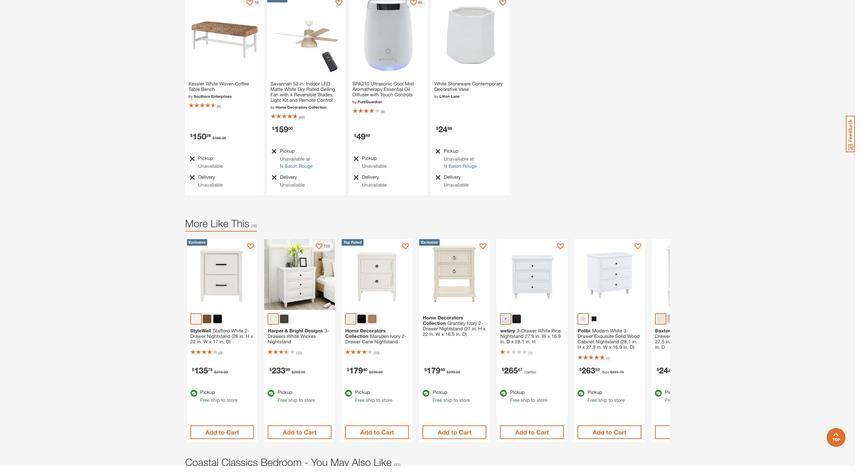 Task type: vqa. For each thing, say whether or not it's contained in the screenshot.
98 within the $ 150 28 $ 166 . 98
yes



Task type: locate. For each thing, give the bounding box(es) containing it.
22 down stylewell
[[191, 339, 196, 344]]

baxton studio
[[656, 328, 688, 333]]

home decorators collection inside 3 / 16 group
[[346, 328, 386, 339]]

pickup free
[[666, 389, 680, 403]]

home inside 3 / 16 group
[[346, 328, 359, 333]]

store for 135
[[227, 397, 238, 403]]

add inside 2 / 16 "group"
[[283, 428, 295, 436]]

in. right '(26'
[[240, 333, 245, 339]]

nightstand for stylewell
[[207, 333, 231, 339]]

99 left 259
[[286, 367, 290, 372]]

w for grantley ivory 2- drawer nightstand (27 in. h x 22 in. w x 16.5 in. d)
[[436, 331, 441, 337]]

00 inside $ 159 00
[[288, 126, 293, 131]]

244
[[660, 366, 674, 375]]

$ 179 40 $ 299 . 00 inside 4 / 16 group
[[425, 366, 461, 375]]

ship inside 5 / 16 group
[[521, 397, 530, 403]]

0 horizontal spatial exclusive
[[189, 240, 206, 244]]

0 horizontal spatial pickup unavailable
[[198, 155, 223, 169]]

1 n baton rouge link from the left
[[280, 163, 313, 169]]

1 vertical spatial ivory
[[391, 333, 401, 339]]

) up /box
[[610, 356, 611, 360]]

remote
[[299, 97, 316, 103]]

nightstand inside grantley ivory 2- drawer nightstand (27 in. h x 22 in. w x 16.5 in. d)
[[440, 326, 463, 331]]

in. down 'exquisite'
[[598, 344, 603, 350]]

4 pickup free ship to store from the left
[[433, 389, 470, 403]]

6 ship from the left
[[599, 397, 608, 403]]

exclusive
[[189, 240, 206, 244], [421, 240, 438, 244]]

3 delivery unavailable from the left
[[362, 174, 387, 188]]

49
[[357, 132, 366, 141]]

6 free from the left
[[588, 397, 598, 403]]

263
[[582, 366, 596, 375]]

ship inside 4 / 16 group
[[444, 397, 453, 403]]

h right 28.1
[[533, 339, 536, 344]]

0 vertical spatial collection
[[309, 105, 327, 109]]

white image for 263
[[580, 315, 588, 323]]

( 1 ) inside 5 / 16 group
[[529, 351, 533, 355]]

home down kit
[[276, 105, 287, 109]]

1 horizontal spatial decorators
[[360, 328, 386, 333]]

cart inside 7 / 16 group
[[692, 428, 705, 436]]

1 vertical spatial rated
[[351, 240, 362, 244]]

( down remote
[[299, 115, 300, 119]]

0 vertical spatial 27.9
[[525, 333, 535, 339]]

0 vertical spatial 52
[[293, 81, 299, 87]]

cart inside 4 / 16 group
[[459, 428, 472, 436]]

w down callen
[[698, 339, 703, 344]]

2 baton from the left
[[449, 163, 462, 169]]

0 horizontal spatial home decorators collection
[[346, 328, 386, 339]]

d down baxton
[[662, 344, 666, 350]]

white image up 'wetiny'
[[502, 315, 511, 323]]

10
[[255, 0, 259, 4]]

1 horizontal spatial 99
[[301, 370, 306, 374]]

1 179 from the left
[[350, 366, 363, 375]]

x right (27
[[484, 326, 486, 331]]

black image up 'wetiny'
[[513, 315, 522, 323]]

drawer for stafford white 2- drawer nightstand (26 in. h x 22 in. w x 17 in. d)
[[191, 333, 206, 339]]

drawer left 17
[[191, 333, 206, 339]]

1 horizontal spatial 27.9
[[587, 344, 596, 350]]

3 pickup free ship to store from the left
[[356, 389, 393, 403]]

n baton rouge link for 24
[[444, 163, 477, 169]]

1 horizontal spatial 40
[[441, 367, 445, 372]]

2 179 from the left
[[427, 366, 441, 375]]

4 store from the left
[[460, 397, 470, 403]]

0 horizontal spatial 1
[[530, 351, 532, 355]]

pickup inside 5 / 16 group
[[511, 389, 525, 395]]

1 horizontal spatial home decorators collection
[[423, 315, 464, 326]]

0 horizontal spatial n
[[280, 163, 284, 169]]

h inside callen 3- drawer white nightstand 27.5 in. h x 18.9 in. w x 13.7 in. d
[[673, 339, 676, 344]]

available for pickup image
[[501, 390, 508, 397], [578, 390, 585, 397]]

24
[[439, 124, 448, 134]]

delivery unavailable for 49
[[362, 174, 387, 188]]

52 up reversible
[[293, 81, 299, 87]]

charcoal black image
[[213, 315, 222, 323]]

d) down grantley
[[463, 331, 467, 337]]

available for pickup image for 233
[[268, 390, 275, 397]]

0 horizontal spatial white image
[[269, 315, 278, 323]]

decorators up 16.5
[[438, 315, 464, 320]]

7 cart from the left
[[692, 428, 705, 436]]

0 horizontal spatial collection
[[309, 105, 327, 109]]

22
[[423, 331, 429, 337], [191, 339, 196, 344]]

99 inside "$ 49 99"
[[366, 133, 371, 138]]

. inside the $ 150 28 $ 166 . 98
[[221, 136, 222, 140]]

219
[[217, 370, 223, 374]]

( inside '6 / 16' group
[[607, 356, 608, 360]]

add inside 3 / 16 group
[[361, 428, 372, 436]]

blades,
[[318, 92, 334, 98]]

) inside 3 / 16 group
[[379, 351, 380, 355]]

white image left black icon on the left bottom
[[269, 315, 278, 323]]

( down 3- drawers white wickes nightstand
[[296, 351, 297, 355]]

drawer for grantley ivory 2- drawer nightstand (27 in. h x 22 in. w x 16.5 in. d)
[[423, 326, 438, 331]]

1 white image from the left
[[269, 315, 278, 323]]

( right this
[[251, 223, 252, 228]]

pickup free ship to store for 263
[[588, 389, 626, 403]]

1 vertical spatial collection
[[423, 320, 446, 326]]

delivery for 49
[[362, 174, 379, 180]]

1 3- from the left
[[325, 328, 330, 333]]

drawer left cane on the bottom left
[[346, 339, 361, 344]]

13.7
[[708, 339, 717, 344]]

1 horizontal spatial 179
[[427, 366, 441, 375]]

1 cart from the left
[[227, 428, 239, 436]]

limited stock for pickup image for 49
[[353, 156, 359, 162]]

0 vertical spatial 98
[[448, 126, 453, 131]]

litton
[[440, 94, 450, 99]]

n baton rouge link for 159
[[280, 163, 313, 169]]

0 horizontal spatial rouge
[[299, 163, 313, 169]]

0 horizontal spatial available for pickup image
[[501, 390, 508, 397]]

2 horizontal spatial white image
[[657, 315, 666, 323]]

callen 3- drawer white nightstand 27.5 in. h x 18.9 in. w x 13.7 in. d
[[656, 328, 717, 350]]

2 delivery unavailable from the left
[[280, 174, 305, 188]]

3- up (28.1
[[624, 328, 629, 333]]

drawer left 'exquisite'
[[578, 333, 594, 339]]

add for 135
[[206, 428, 217, 436]]

harper
[[268, 328, 284, 333]]

w left 16.5
[[436, 331, 441, 337]]

0 vertical spatial 22
[[423, 331, 429, 337]]

add to cart for 233
[[283, 428, 317, 436]]

1 available for pickup image from the left
[[501, 390, 508, 397]]

pickup free ship to store inside '6 / 16' group
[[588, 389, 626, 403]]

ivory inside grantley ivory 2- drawer nightstand (27 in. h x 22 in. w x 16.5 in. d)
[[467, 320, 478, 326]]

1 $ 179 40 $ 299 . 00 from the left
[[347, 366, 383, 375]]

drawer up 28.1
[[522, 328, 537, 333]]

in. down stylewell
[[197, 339, 202, 344]]

cart for 263
[[614, 428, 627, 436]]

$ 179 40 $ 299 . 00 inside 3 / 16 group
[[347, 366, 383, 375]]

2 store from the left
[[305, 397, 315, 403]]

2- inside marsden ivory 2- drawer cane nightstand
[[402, 333, 407, 339]]

0 horizontal spatial decorators
[[288, 105, 308, 109]]

in. right the 27.5
[[666, 339, 672, 344]]

0 vertical spatial 16.9
[[552, 333, 561, 339]]

) down marsden ivory 2- drawer cane nightstand
[[379, 351, 380, 355]]

28
[[206, 133, 211, 138]]

with up the "pureguardian"
[[371, 92, 379, 98]]

pickup free ship to store for 265
[[511, 389, 548, 403]]

1 horizontal spatial baton
[[449, 163, 462, 169]]

. inside $ 233 99 $ 259 . 99
[[300, 370, 301, 374]]

white image up polibi
[[580, 315, 588, 323]]

collection down control
[[309, 105, 327, 109]]

1 horizontal spatial pickup unavailable at n baton rouge
[[444, 148, 477, 169]]

3 available for pickup image from the left
[[346, 390, 352, 397]]

1 white image from the left
[[192, 315, 200, 323]]

1 horizontal spatial white image
[[580, 315, 588, 323]]

3- right the designs
[[325, 328, 330, 333]]

in. right 16.5
[[456, 331, 461, 337]]

pickup unavailable for $
[[198, 155, 223, 169]]

ivory for (27
[[467, 320, 478, 326]]

2 horizontal spatial 99
[[366, 133, 371, 138]]

stafford white 2- drawer nightstand (26 in. h x 22 in. w x 17 in. d)
[[191, 328, 253, 344]]

add to cart
[[206, 428, 239, 436], [283, 428, 317, 436], [361, 428, 394, 436], [438, 428, 472, 436], [516, 428, 550, 436], [593, 428, 627, 436], [671, 428, 705, 436]]

w for callen 3- drawer white nightstand 27.5 in. h x 18.9 in. w x 13.7 in. d
[[698, 339, 703, 344]]

4 ship from the left
[[444, 397, 453, 403]]

$ 265 47 /carton
[[502, 366, 537, 375]]

add inside '6 / 16' group
[[593, 428, 605, 436]]

diffuser
[[353, 92, 369, 98]]

2 vertical spatial collection
[[346, 333, 369, 339]]

free for 265
[[511, 397, 520, 403]]

1 horizontal spatial 1
[[608, 356, 610, 360]]

rouge
[[299, 163, 313, 169], [463, 163, 477, 169]]

1 store from the left
[[227, 397, 238, 403]]

1 add from the left
[[206, 428, 217, 436]]

home decorators collection down the 'patina' icon
[[346, 328, 386, 339]]

1 pickup free ship to store from the left
[[200, 389, 238, 403]]

home inside 4 / 16 group
[[423, 315, 437, 320]]

savannah 52 in. indoor led matte white dry rated ceiling fan with 4 reversible blades, light kit and remote control image
[[267, 0, 346, 74]]

1 horizontal spatial 2-
[[402, 333, 407, 339]]

white image
[[192, 315, 200, 323], [502, 315, 511, 323]]

with left 4 on the top of page
[[280, 92, 289, 98]]

0 horizontal spatial 22
[[191, 339, 196, 344]]

2 $ 179 40 $ 299 . 00 from the left
[[425, 366, 461, 375]]

2 delivery from the left
[[280, 174, 297, 180]]

cart inside '6 / 16' group
[[614, 428, 627, 436]]

1 vertical spatial ( 1 )
[[607, 356, 611, 360]]

1 available for pickup image from the left
[[191, 390, 197, 397]]

by down diffuser
[[353, 100, 357, 104]]

available for pickup image for 135
[[191, 390, 197, 397]]

modern
[[593, 328, 609, 333]]

2 horizontal spatial home
[[423, 315, 437, 320]]

at
[[306, 156, 310, 162], [470, 156, 474, 162]]

4 add from the left
[[438, 428, 450, 436]]

limited stock for pickup image
[[271, 149, 277, 154], [435, 149, 441, 154], [353, 156, 359, 162], [189, 175, 195, 180]]

add to cart button
[[191, 425, 254, 439], [268, 425, 332, 439], [346, 425, 410, 439], [423, 425, 487, 439], [501, 425, 565, 439], [578, 425, 642, 439], [656, 425, 720, 439]]

d
[[507, 339, 510, 344], [662, 344, 666, 350]]

available for pickup image down 263 on the right of page
[[578, 390, 585, 397]]

3 store from the left
[[382, 397, 393, 403]]

d down 'wetiny'
[[507, 339, 510, 344]]

2 horizontal spatial d)
[[630, 344, 635, 350]]

0 horizontal spatial display image
[[248, 243, 254, 250]]

0 vertical spatial home decorators collection
[[423, 315, 464, 326]]

in.
[[300, 81, 305, 87], [472, 326, 477, 331], [430, 331, 435, 337], [456, 331, 461, 337], [240, 333, 245, 339], [536, 333, 541, 339], [197, 339, 202, 344], [220, 339, 225, 344], [501, 339, 506, 344], [526, 339, 531, 344], [633, 339, 638, 344], [666, 339, 672, 344], [692, 339, 697, 344], [598, 344, 603, 350], [624, 344, 629, 350], [656, 344, 661, 350]]

$
[[273, 126, 275, 131], [437, 126, 439, 131], [191, 133, 193, 138], [355, 133, 357, 138], [213, 136, 215, 140], [192, 367, 194, 372], [270, 367, 272, 372], [347, 367, 350, 372], [425, 367, 427, 372], [502, 367, 505, 372], [580, 367, 582, 372], [658, 367, 660, 372], [214, 370, 217, 374], [292, 370, 294, 374], [370, 370, 372, 374], [447, 370, 449, 374], [611, 370, 613, 374]]

h for (27
[[479, 326, 482, 331]]

1 horizontal spatial rouge
[[463, 163, 477, 169]]

white inside 3- drawers white wickes nightstand
[[287, 333, 299, 339]]

3 add to cart from the left
[[361, 428, 394, 436]]

and
[[290, 97, 298, 103]]

h inside grantley ivory 2- drawer nightstand (27 in. h x 22 in. w x 16.5 in. d)
[[479, 326, 482, 331]]

3 3- from the left
[[624, 328, 629, 333]]

2 black image from the left
[[513, 315, 522, 323]]

w left "pine"
[[542, 333, 547, 339]]

drawer left "studio"
[[656, 333, 671, 339]]

nightstand inside 3- drawers white wickes nightstand
[[268, 339, 291, 344]]

0 horizontal spatial 98
[[222, 136, 226, 140]]

)
[[220, 104, 221, 108], [384, 109, 385, 114], [304, 115, 305, 119], [256, 223, 257, 228], [222, 351, 223, 355], [302, 351, 302, 355], [379, 351, 380, 355], [532, 351, 533, 355], [610, 356, 611, 360]]

0 horizontal spatial 99
[[286, 367, 290, 372]]

22 for stafford white 2- drawer nightstand (26 in. h x 22 in. w x 17 in. d)
[[191, 339, 196, 344]]

0 horizontal spatial $ 179 40 $ 299 . 00
[[347, 366, 383, 375]]

nightstand for wetiny
[[501, 333, 524, 339]]

0 vertical spatial home
[[276, 105, 287, 109]]

0 horizontal spatial rated
[[307, 86, 319, 92]]

2 cart from the left
[[304, 428, 317, 436]]

27.5
[[656, 339, 665, 344]]

52
[[293, 81, 299, 87], [596, 367, 601, 372]]

x
[[484, 326, 486, 331], [442, 331, 444, 337], [251, 333, 253, 339], [548, 333, 551, 339], [209, 339, 212, 344], [512, 339, 514, 344], [678, 339, 680, 344], [704, 339, 707, 344], [583, 344, 586, 350], [610, 344, 612, 350]]

1 horizontal spatial ( 1 )
[[607, 356, 611, 360]]

98 right 166
[[222, 136, 226, 140]]

white image
[[269, 315, 278, 323], [580, 315, 588, 323], [657, 315, 666, 323]]

0 vertical spatial decorators
[[288, 105, 308, 109]]

decorators down the 'patina' icon
[[360, 328, 386, 333]]

16.9
[[552, 333, 561, 339], [613, 344, 623, 350]]

add to cart button inside the 1 / 16 group
[[191, 425, 254, 439]]

aromatherapy
[[353, 86, 383, 92]]

in. down 'wetiny'
[[501, 339, 506, 344]]

store for 265
[[537, 397, 548, 403]]

1 horizontal spatial rated
[[351, 240, 362, 244]]

drawer for marsden ivory 2- drawer cane nightstand
[[346, 339, 361, 344]]

delivery for $
[[198, 174, 215, 180]]

2 white image from the left
[[502, 315, 511, 323]]

0 horizontal spatial 2-
[[245, 328, 249, 333]]

1 horizontal spatial exclusive
[[421, 240, 438, 244]]

w down 'exquisite'
[[604, 344, 608, 350]]

d) left '(26'
[[226, 339, 231, 344]]

98
[[448, 126, 453, 131], [222, 136, 226, 140]]

1 display image from the left
[[248, 243, 254, 250]]

ivory inside marsden ivory 2- drawer cane nightstand
[[391, 333, 401, 339]]

( 8 )
[[381, 109, 385, 114]]

white image left silver image at the right bottom
[[657, 315, 666, 323]]

3- inside 3-drawer white pine nightstand 27.9 in. w x 16.9 in. d x 28.1 in. h
[[517, 328, 522, 333]]

1 with from the left
[[280, 92, 289, 98]]

0 horizontal spatial 27.9
[[525, 333, 535, 339]]

166
[[215, 136, 221, 140]]

4 add to cart from the left
[[438, 428, 472, 436]]

2 horizontal spatial decorators
[[438, 315, 464, 320]]

cart inside 5 / 16 group
[[537, 428, 550, 436]]

home down ivory icon
[[346, 328, 359, 333]]

1 vertical spatial 27.9
[[587, 344, 596, 350]]

150
[[193, 132, 206, 141]]

1 vertical spatial 52
[[596, 367, 601, 372]]

.
[[221, 136, 222, 140], [223, 370, 224, 374], [300, 370, 301, 374], [378, 370, 379, 374], [455, 370, 457, 374], [619, 370, 620, 374]]

1 add to cart button from the left
[[191, 425, 254, 439]]

home left grantley
[[423, 315, 437, 320]]

1 rouge from the left
[[299, 163, 313, 169]]

1 horizontal spatial 16.9
[[613, 344, 623, 350]]

home decorators collection
[[423, 315, 464, 326], [346, 328, 386, 339]]

1 horizontal spatial black image
[[513, 315, 522, 323]]

1 horizontal spatial n
[[444, 163, 448, 169]]

0 horizontal spatial black image
[[358, 315, 366, 323]]

99
[[366, 133, 371, 138], [286, 367, 290, 372], [301, 370, 306, 374]]

2 pickup unavailable from the left
[[362, 155, 387, 169]]

0 vertical spatial ivory
[[467, 320, 478, 326]]

in. left 16.5
[[430, 331, 435, 337]]

d inside callen 3- drawer white nightstand 27.5 in. h x 18.9 in. w x 13.7 in. d
[[662, 344, 666, 350]]

cart inside 3 / 16 group
[[382, 428, 394, 436]]

rated right top
[[351, 240, 362, 244]]

3 ship from the left
[[366, 397, 375, 403]]

x left 13.7
[[704, 339, 707, 344]]

baton
[[285, 163, 298, 169], [449, 163, 462, 169]]

5 pickup free ship to store from the left
[[511, 389, 548, 403]]

home for grantley ivory 2- drawer nightstand (27 in. h x 22 in. w x 16.5 in. d)
[[423, 315, 437, 320]]

display image
[[247, 0, 254, 7], [336, 0, 343, 7], [411, 0, 418, 7], [500, 0, 507, 7], [316, 243, 323, 250], [403, 243, 410, 250], [558, 243, 565, 250], [635, 243, 642, 250]]

0 horizontal spatial 16.9
[[552, 333, 561, 339]]

1 pickup unavailable from the left
[[198, 155, 223, 169]]

5 add from the left
[[516, 428, 528, 436]]

rouge for 24
[[463, 163, 477, 169]]

1 pickup unavailable at n baton rouge from the left
[[280, 148, 313, 169]]

add inside the 1 / 16 group
[[206, 428, 217, 436]]

2 with from the left
[[371, 92, 379, 98]]

0 horizontal spatial d
[[507, 339, 510, 344]]

1 horizontal spatial 98
[[448, 126, 453, 131]]

add to cart button inside 2 / 16 "group"
[[268, 425, 332, 439]]

) down 3- drawers white wickes nightstand
[[302, 351, 302, 355]]

ship for 135
[[211, 397, 220, 403]]

3 delivery from the left
[[362, 174, 379, 180]]

299
[[372, 370, 378, 374], [449, 370, 455, 374]]

) down remote
[[304, 115, 305, 119]]

delivery
[[198, 174, 215, 180], [280, 174, 297, 180], [362, 174, 379, 180], [444, 174, 461, 180]]

solid
[[616, 333, 627, 339]]

3 add from the left
[[361, 428, 372, 436]]

7 add to cart button from the left
[[656, 425, 720, 439]]

delivery for 159
[[280, 174, 297, 180]]

) inside 2 / 16 "group"
[[302, 351, 302, 355]]

3 free from the left
[[356, 397, 365, 403]]

52 inside $ 263 52 /box $ 331 . 79
[[596, 367, 601, 372]]

2 exclusive from the left
[[421, 240, 438, 244]]

1 up $ 263 52 /box $ 331 . 79
[[608, 356, 610, 360]]

1 horizontal spatial available for pickup image
[[578, 390, 585, 397]]

ship inside '6 / 16' group
[[599, 397, 608, 403]]

add to cart button for 233
[[268, 425, 332, 439]]

add for 265
[[516, 428, 528, 436]]

2 add to cart from the left
[[283, 428, 317, 436]]

4 add to cart button from the left
[[423, 425, 487, 439]]

1 horizontal spatial with
[[371, 92, 379, 98]]

( 1 ) down 3-drawer white pine nightstand 27.9 in. w x 16.9 in. d x 28.1 in. h
[[529, 351, 533, 355]]

4 cart from the left
[[459, 428, 472, 436]]

1 black image from the left
[[358, 315, 366, 323]]

add to cart button inside 5 / 16 group
[[501, 425, 565, 439]]

18.9
[[681, 339, 691, 344]]

52 inside savannah 52 in. indoor led matte white dry rated ceiling fan with 4 reversible blades, light kit and remote control by home decorators collection
[[293, 81, 299, 87]]

179 inside 3 / 16 group
[[350, 366, 363, 375]]

h right (27
[[479, 326, 482, 331]]

1 horizontal spatial 299
[[449, 370, 455, 374]]

pickup unavailable down 166
[[198, 155, 223, 169]]

1 horizontal spatial 52
[[596, 367, 601, 372]]

5 add to cart button from the left
[[501, 425, 565, 439]]

1 horizontal spatial n baton rouge link
[[444, 163, 477, 169]]

1 horizontal spatial 22
[[423, 331, 429, 337]]

polibi
[[578, 328, 591, 333]]

2 available for pickup image from the left
[[578, 390, 585, 397]]

2 3- from the left
[[517, 328, 522, 333]]

h down polibi
[[578, 344, 582, 350]]

limited stock for pickup image
[[189, 156, 195, 162], [271, 175, 277, 180], [353, 175, 359, 180], [435, 175, 441, 180]]

1 add to cart from the left
[[206, 428, 239, 436]]

$ inside $ 265 47 /carton
[[502, 367, 505, 372]]

98 inside the $ 150 28 $ 166 . 98
[[222, 136, 226, 140]]

6 pickup free ship to store from the left
[[588, 389, 626, 403]]

add inside 7 / 16 group
[[671, 428, 683, 436]]

27.9 inside 3-drawer white pine nightstand 27.9 in. w x 16.9 in. d x 28.1 in. h
[[525, 333, 535, 339]]

d) inside grantley ivory 2- drawer nightstand (27 in. h x 22 in. w x 16.5 in. d)
[[463, 331, 467, 337]]

cart for 135
[[227, 428, 239, 436]]

1 horizontal spatial pickup unavailable
[[362, 155, 387, 169]]

. inside 4 / 16 group
[[455, 370, 457, 374]]

299 inside 3 / 16 group
[[372, 370, 378, 374]]

white image left brown "icon" at the left bottom
[[192, 315, 200, 323]]

collection inside 3 / 16 group
[[346, 333, 369, 339]]

68
[[300, 115, 304, 119]]

2- right '(26'
[[245, 328, 249, 333]]

available for pickup image for 265
[[501, 390, 508, 397]]

in. left indoor
[[300, 81, 305, 87]]

in. right (28.1
[[633, 339, 638, 344]]

drawer inside stafford white 2- drawer nightstand (26 in. h x 22 in. w x 17 in. d)
[[191, 333, 206, 339]]

ivory right grantley
[[467, 320, 478, 326]]

1 vertical spatial home
[[423, 315, 437, 320]]

2 free from the left
[[278, 397, 287, 403]]

1 vertical spatial 1
[[608, 356, 610, 360]]

home
[[276, 105, 287, 109], [423, 315, 437, 320], [346, 328, 359, 333]]

6 add from the left
[[593, 428, 605, 436]]

0 vertical spatial ( 1 )
[[529, 351, 533, 355]]

add to cart inside the 1 / 16 group
[[206, 428, 239, 436]]

drawer left 16.5
[[423, 326, 438, 331]]

1 baton from the left
[[285, 163, 298, 169]]

drawer inside 3-drawer white pine nightstand 27.9 in. w x 16.9 in. d x 28.1 in. h
[[522, 328, 537, 333]]

0 horizontal spatial at
[[306, 156, 310, 162]]

add to cart button inside 4 / 16 group
[[423, 425, 487, 439]]

6 add to cart button from the left
[[578, 425, 642, 439]]

6 add to cart from the left
[[593, 428, 627, 436]]

3- right callen
[[704, 328, 709, 333]]

6 store from the left
[[615, 397, 626, 403]]

nightstand inside 3-drawer white pine nightstand 27.9 in. w x 16.9 in. d x 28.1 in. h
[[501, 333, 524, 339]]

pine
[[552, 328, 561, 333]]

1 vertical spatial decorators
[[438, 315, 464, 320]]

( 12 )
[[296, 351, 302, 355]]

2 pickup unavailable at n baton rouge from the left
[[444, 148, 477, 169]]

drawer for modern white 3- drawer exquisite solid wood cabinet nightstand (28.1 in. h x 27.9 in. w x 16.9 in. d)
[[578, 333, 594, 339]]

pickup unavailable for 49
[[362, 155, 387, 169]]

16.9 left polibi
[[552, 333, 561, 339]]

( inside 3 / 16 group
[[374, 351, 375, 355]]

h
[[479, 326, 482, 331], [246, 333, 250, 339], [533, 339, 536, 344], [673, 339, 676, 344], [578, 344, 582, 350]]

2 n from the left
[[444, 163, 448, 169]]

collection up 16.5
[[423, 320, 446, 326]]

0 horizontal spatial baton
[[285, 163, 298, 169]]

to
[[221, 397, 226, 403], [299, 397, 303, 403], [377, 397, 381, 403], [454, 397, 458, 403], [532, 397, 536, 403], [609, 397, 613, 403], [219, 428, 225, 436], [297, 428, 303, 436], [374, 428, 380, 436], [452, 428, 458, 436], [529, 428, 535, 436], [607, 428, 613, 436], [684, 428, 690, 436]]

white image for 135
[[192, 315, 200, 323]]

4 delivery unavailable from the left
[[444, 174, 469, 188]]

ship
[[211, 397, 220, 403], [289, 397, 298, 403], [366, 397, 375, 403], [444, 397, 453, 403], [521, 397, 530, 403], [599, 397, 608, 403]]

available for pickup image
[[191, 390, 197, 397], [268, 390, 275, 397], [346, 390, 352, 397], [423, 390, 430, 397], [656, 390, 663, 397]]

by down the table
[[189, 94, 193, 99]]

free for 179
[[356, 397, 365, 403]]

display image for "stafford white 2-drawer nightstand (26 in. h x 22 in. w x 17 in. d)" image
[[248, 243, 254, 250]]

2 add to cart button from the left
[[268, 425, 332, 439]]

$ 159 00
[[273, 124, 293, 134]]

2 299 from the left
[[449, 370, 455, 374]]

available for pickup image inside 5 / 16 group
[[501, 390, 508, 397]]

home decorators collection inside 4 / 16 group
[[423, 315, 464, 326]]

white stoneware contemporary decorative vase by litton lane
[[435, 81, 503, 99]]

add to cart inside 3 / 16 group
[[361, 428, 394, 436]]

27.9 down 'exquisite'
[[587, 344, 596, 350]]

drawer inside modern white 3- drawer exquisite solid wood cabinet nightstand (28.1 in. h x 27.9 in. w x 16.9 in. d)
[[578, 333, 594, 339]]

marsden ivory 2- drawer cane nightstand
[[346, 333, 407, 344]]

add to cart for 265
[[516, 428, 550, 436]]

5 cart from the left
[[537, 428, 550, 436]]

1 40 from the left
[[363, 367, 368, 372]]

27.9 right 28.1
[[525, 333, 535, 339]]

1 horizontal spatial d
[[662, 344, 666, 350]]

home decorators collection for grantley
[[423, 315, 464, 326]]

2 at from the left
[[470, 156, 474, 162]]

indoor
[[306, 81, 320, 87]]

table
[[189, 86, 200, 92]]

4 free from the left
[[433, 397, 442, 403]]

white inside savannah 52 in. indoor led matte white dry rated ceiling fan with 4 reversible blades, light kit and remote control by home decorators collection
[[284, 86, 297, 92]]

16.9 inside modern white 3- drawer exquisite solid wood cabinet nightstand (28.1 in. h x 27.9 in. w x 16.9 in. d)
[[613, 344, 623, 350]]

0 horizontal spatial ( 1 )
[[529, 351, 533, 355]]

1 horizontal spatial d)
[[463, 331, 467, 337]]

black image
[[358, 315, 366, 323], [513, 315, 522, 323], [591, 315, 599, 323]]

pickup free ship to store inside 2 / 16 "group"
[[278, 389, 315, 403]]

98 inside the $ 24 98
[[448, 126, 453, 131]]

1 at from the left
[[306, 156, 310, 162]]

7 add to cart from the left
[[671, 428, 705, 436]]

27.9
[[525, 333, 535, 339], [587, 344, 596, 350]]

pickup unavailable at n baton rouge down $ 159 00
[[280, 148, 313, 169]]

2 pickup free ship to store from the left
[[278, 389, 315, 403]]

2 white image from the left
[[580, 315, 588, 323]]

studio
[[673, 328, 688, 333]]

99 right 259
[[301, 370, 306, 374]]

( up $ 263 52 /box $ 331 . 79
[[607, 356, 608, 360]]

259
[[294, 370, 300, 374]]

limited stock for pickup image for 24
[[435, 175, 441, 180]]

pickup unavailable at n baton rouge down the $ 24 98
[[444, 148, 477, 169]]

drawer inside grantley ivory 2- drawer nightstand (27 in. h x 22 in. w x 16.5 in. d)
[[423, 326, 438, 331]]

home for marsden ivory 2- drawer cane nightstand
[[346, 328, 359, 333]]

0 horizontal spatial pickup unavailable at n baton rouge
[[280, 148, 313, 169]]

free for 135
[[200, 397, 210, 403]]

7 free from the left
[[666, 397, 675, 403]]

2 / 16 group
[[263, 239, 337, 442]]

pickup free ship to store for 135
[[200, 389, 238, 403]]

1 ship from the left
[[211, 397, 220, 403]]

0 horizontal spatial 52
[[293, 81, 299, 87]]

w for stafford white 2- drawer nightstand (26 in. h x 22 in. w x 17 in. d)
[[204, 339, 208, 344]]

0 horizontal spatial n baton rouge link
[[280, 163, 313, 169]]

2 rouge from the left
[[463, 163, 477, 169]]

3- up 28.1
[[517, 328, 522, 333]]

n for 24
[[444, 163, 448, 169]]

2- right (27
[[479, 320, 484, 326]]

like
[[211, 217, 229, 229]]

add to cart inside 7 / 16 group
[[671, 428, 705, 436]]

2 horizontal spatial 2-
[[479, 320, 484, 326]]

1 delivery unavailable from the left
[[198, 174, 223, 188]]

28.1
[[516, 339, 525, 344]]

exquisite
[[595, 333, 614, 339]]

1 horizontal spatial display image
[[480, 243, 487, 250]]

0 horizontal spatial 179
[[350, 366, 363, 375]]

add
[[206, 428, 217, 436], [283, 428, 295, 436], [361, 428, 372, 436], [438, 428, 450, 436], [516, 428, 528, 436], [593, 428, 605, 436], [671, 428, 683, 436]]

add to cart inside 4 / 16 group
[[438, 428, 472, 436]]

5 store from the left
[[537, 397, 548, 403]]

5 free from the left
[[511, 397, 520, 403]]

/carton
[[525, 370, 537, 374]]

in. right 17
[[220, 339, 225, 344]]

2 available for pickup image from the left
[[268, 390, 275, 397]]

98 down litton in the top right of the page
[[448, 126, 453, 131]]

0 horizontal spatial white image
[[192, 315, 200, 323]]

1 vertical spatial home decorators collection
[[346, 328, 386, 339]]

x right '(26'
[[251, 333, 253, 339]]

3 cart from the left
[[382, 428, 394, 436]]

2 ship from the left
[[289, 397, 298, 403]]

store for 263
[[615, 397, 626, 403]]

d)
[[463, 331, 467, 337], [226, 339, 231, 344], [630, 344, 635, 350]]

3 black image from the left
[[591, 315, 599, 323]]

. inside 3 / 16 group
[[378, 370, 379, 374]]

2 display image from the left
[[480, 243, 487, 250]]

delivery unavailable for 24
[[444, 174, 469, 188]]

woven
[[219, 81, 234, 87]]

1 horizontal spatial home
[[346, 328, 359, 333]]

0 horizontal spatial 299
[[372, 370, 378, 374]]

( down marsden ivory 2- drawer cane nightstand
[[374, 351, 375, 355]]

( 1 ) up $ 263 52 /box $ 331 . 79
[[607, 356, 611, 360]]

2 horizontal spatial collection
[[423, 320, 446, 326]]

coffee
[[235, 81, 249, 87]]

x down 'exquisite'
[[610, 344, 612, 350]]

) right this
[[256, 223, 257, 228]]

black image left the 'patina' icon
[[358, 315, 366, 323]]

in. left "pine"
[[536, 333, 541, 339]]

2 vertical spatial home
[[346, 328, 359, 333]]

2 add from the left
[[283, 428, 295, 436]]

free inside 5 / 16 group
[[511, 397, 520, 403]]

store inside the 1 / 16 group
[[227, 397, 238, 403]]

(
[[217, 104, 218, 108], [381, 109, 382, 114], [299, 115, 300, 119], [251, 223, 252, 228], [219, 351, 220, 355], [296, 351, 297, 355], [374, 351, 375, 355], [529, 351, 530, 355], [607, 356, 608, 360]]

store for 233
[[305, 397, 315, 403]]

1 free from the left
[[200, 397, 210, 403]]

1 horizontal spatial white image
[[502, 315, 511, 323]]

dry
[[298, 86, 305, 92]]

white inside 3-drawer white pine nightstand 27.9 in. w x 16.9 in. d x 28.1 in. h
[[538, 328, 551, 333]]

22 inside grantley ivory 2- drawer nightstand (27 in. h x 22 in. w x 16.5 in. d)
[[423, 331, 429, 337]]

1 299 from the left
[[372, 370, 378, 374]]

pickup free ship to store for 233
[[278, 389, 315, 403]]

display image
[[248, 243, 254, 250], [480, 243, 487, 250]]

1 horizontal spatial ivory
[[467, 320, 478, 326]]

4 3- from the left
[[704, 328, 709, 333]]

pickup unavailable down "$ 49 99"
[[362, 155, 387, 169]]

h down baxton studio
[[673, 339, 676, 344]]

0 vertical spatial rated
[[307, 86, 319, 92]]

( 70 )
[[374, 351, 380, 355]]

add to cart button for 265
[[501, 425, 565, 439]]

1 horizontal spatial collection
[[346, 333, 369, 339]]

( down stafford white 2- drawer nightstand (26 in. h x 22 in. w x 17 in. d)
[[219, 351, 220, 355]]

pickup unavailable at n baton rouge for 24
[[444, 148, 477, 169]]

drawers
[[268, 333, 286, 339]]

0 vertical spatial 1
[[530, 351, 532, 355]]

(26
[[232, 333, 238, 339]]

add to cart for 179
[[361, 428, 394, 436]]

4 delivery from the left
[[444, 174, 461, 180]]

collection down ivory icon
[[346, 333, 369, 339]]

1 vertical spatial 22
[[191, 339, 196, 344]]

1 horizontal spatial $ 179 40 $ 299 . 00
[[425, 366, 461, 375]]

1 exclusive from the left
[[189, 240, 206, 244]]

add to cart for 135
[[206, 428, 239, 436]]

h right '(26'
[[246, 333, 250, 339]]

2 40 from the left
[[441, 367, 445, 372]]

0 horizontal spatial home
[[276, 105, 287, 109]]

2 vertical spatial decorators
[[360, 328, 386, 333]]

rated right 'dry'
[[307, 86, 319, 92]]

1 vertical spatial 16.9
[[613, 344, 623, 350]]

rated
[[307, 86, 319, 92], [351, 240, 362, 244]]

store inside '6 / 16' group
[[615, 397, 626, 403]]

spa210 ultrasonic cool mist aromatherapy essential oil diffuser with touch controls image
[[349, 0, 428, 74]]

16.9 down solid
[[613, 344, 623, 350]]

2 n baton rouge link from the left
[[444, 163, 477, 169]]

collection for grantley ivory 2- drawer nightstand (27 in. h x 22 in. w x 16.5 in. d)
[[423, 320, 446, 326]]



Task type: describe. For each thing, give the bounding box(es) containing it.
$ inside "$ 49 99"
[[355, 133, 357, 138]]

limited stock for pickup image for 159
[[271, 175, 277, 180]]

brown image
[[203, 315, 211, 323]]

x left 28.1
[[512, 339, 514, 344]]

. inside "$ 135 78 $ 219 . 00"
[[223, 370, 224, 374]]

00 inside 3 / 16 group
[[379, 370, 383, 374]]

add for 179
[[361, 428, 372, 436]]

add for 233
[[283, 428, 295, 436]]

x left 16.5
[[442, 331, 444, 337]]

ship for 265
[[521, 397, 530, 403]]

x left "pine"
[[548, 333, 551, 339]]

nightstand inside marsden ivory 2- drawer cane nightstand
[[375, 339, 398, 344]]

delivery unavailable for $
[[198, 174, 223, 188]]

matte
[[271, 86, 283, 92]]

d) for (26
[[226, 339, 231, 344]]

stafford white 2-drawer nightstand (26 in. h x 22 in. w x 17 in. d) image
[[187, 239, 258, 310]]

modern white 3-drawer exquisite solid wood cabinet nightstand (28.1 in. h x 27.9 in. w x 16.9 in. d) image
[[575, 239, 646, 310]]

display image inside 123 dropdown button
[[316, 243, 323, 250]]

add to cart button for 263
[[578, 425, 642, 439]]

4
[[290, 92, 293, 98]]

47
[[518, 367, 523, 372]]

touch
[[381, 92, 394, 98]]

free inside 4 / 16 group
[[433, 397, 442, 403]]

available for pickup image inside 4 / 16 group
[[423, 390, 430, 397]]

to inside 7 / 16 group
[[684, 428, 690, 436]]

&
[[285, 328, 288, 333]]

home decorators collection for marsden
[[346, 328, 386, 339]]

kessler
[[189, 81, 205, 87]]

(27
[[465, 326, 471, 331]]

nightstand inside modern white 3- drawer exquisite solid wood cabinet nightstand (28.1 in. h x 27.9 in. w x 16.9 in. d)
[[596, 339, 620, 344]]

wood
[[628, 333, 640, 339]]

( inside 2 / 16 "group"
[[296, 351, 297, 355]]

3- inside callen 3- drawer white nightstand 27.5 in. h x 18.9 in. w x 13.7 in. d
[[704, 328, 709, 333]]

8
[[382, 109, 384, 114]]

( inside more like this ( 16 )
[[251, 223, 252, 228]]

d) for (27
[[463, 331, 467, 337]]

this
[[232, 217, 250, 229]]

bench
[[201, 86, 215, 92]]

123 button
[[313, 241, 334, 251]]

233
[[272, 366, 286, 375]]

16.5
[[446, 331, 455, 337]]

d) inside modern white 3- drawer exquisite solid wood cabinet nightstand (28.1 in. h x 27.9 in. w x 16.9 in. d)
[[630, 344, 635, 350]]

) down enterprises
[[220, 104, 221, 108]]

delivery for 24
[[444, 174, 461, 180]]

17
[[213, 339, 218, 344]]

limited stock for pickup image for 49
[[353, 175, 359, 180]]

available for pickup image for 263
[[578, 390, 585, 397]]

40 inside 4 / 16 group
[[441, 367, 445, 372]]

callen 3-drawer white nightstand 27.5 in. h x 18.9 in. w x 13.7 in. d image
[[652, 239, 723, 310]]

add to cart button for 135
[[191, 425, 254, 439]]

179 inside 4 / 16 group
[[427, 366, 441, 375]]

baton for 159
[[285, 163, 298, 169]]

display image for grantley ivory 2-drawer nightstand (27 in. h x 22 in. w x 16.5 in. d) "image"
[[480, 243, 487, 250]]

kessler white woven coffee table bench image
[[185, 0, 264, 74]]

ivory image
[[347, 315, 356, 323]]

savannah 52 in. indoor led matte white dry rated ceiling fan with 4 reversible blades, light kit and remote control link
[[271, 79, 343, 105]]

4 / 16 group
[[418, 239, 492, 442]]

rouge for 159
[[299, 163, 313, 169]]

bright
[[290, 328, 304, 333]]

home inside savannah 52 in. indoor led matte white dry rated ceiling fan with 4 reversible blades, light kit and remote control by home decorators collection
[[276, 105, 287, 109]]

$ 233 99 $ 259 . 99
[[270, 366, 306, 375]]

wetiny
[[501, 328, 516, 333]]

x left 17
[[209, 339, 212, 344]]

spa210 ultrasonic cool mist aromatherapy essential oil diffuser with touch controls by pureguardian
[[353, 81, 414, 104]]

2- for 179
[[402, 333, 407, 339]]

baton for 24
[[449, 163, 462, 169]]

callen
[[690, 328, 703, 333]]

pickup inside 3 / 16 group
[[356, 389, 370, 395]]

. inside $ 263 52 /box $ 331 . 79
[[619, 370, 620, 374]]

pickup inside '6 / 16' group
[[588, 389, 603, 395]]

rated inside 3 / 16 group
[[351, 240, 362, 244]]

white image for 233
[[269, 315, 278, 323]]

stylewell
[[191, 328, 211, 333]]

h inside modern white 3- drawer exquisite solid wood cabinet nightstand (28.1 in. h x 27.9 in. w x 16.9 in. d)
[[578, 344, 582, 350]]

patina image
[[369, 315, 377, 323]]

( inside the 1 / 16 group
[[219, 351, 220, 355]]

99 for 233
[[286, 367, 290, 372]]

( down the "pureguardian"
[[381, 109, 382, 114]]

display image inside the 65 dropdown button
[[411, 0, 418, 7]]

3 white image from the left
[[657, 315, 666, 323]]

cool
[[394, 81, 404, 87]]

) inside more like this ( 16 )
[[256, 223, 257, 228]]

black image
[[280, 315, 289, 323]]

stoneware
[[448, 81, 471, 87]]

store for 179
[[382, 397, 393, 403]]

79
[[620, 370, 624, 374]]

available for pickup image for 179
[[346, 390, 352, 397]]

white image for 265
[[502, 315, 511, 323]]

decorators for grantley ivory 2- drawer nightstand (27 in. h x 22 in. w x 16.5 in. d)
[[438, 315, 464, 320]]

white stoneware contemporary decorative vase link
[[435, 79, 507, 94]]

$ inside the $ 24 98
[[437, 126, 439, 131]]

( 1 ) for 263
[[607, 356, 611, 360]]

white inside 'kessler white woven coffee table bench by southern enterprises'
[[206, 81, 218, 87]]

) inside 5 / 16 group
[[532, 351, 533, 355]]

oil
[[405, 86, 411, 92]]

) down touch
[[384, 109, 385, 114]]

$ 24 98
[[437, 124, 453, 134]]

( 1 ) for 265
[[529, 351, 533, 355]]

$ 150 28 $ 166 . 98
[[191, 132, 226, 141]]

2- inside grantley ivory 2- drawer nightstand (27 in. h x 22 in. w x 16.5 in. d)
[[479, 320, 484, 326]]

limited stock for pickup image for 24
[[435, 149, 441, 154]]

$ inside the $ 244
[[658, 367, 660, 372]]

in. inside savannah 52 in. indoor led matte white dry rated ceiling fan with 4 reversible blades, light kit and remote control by home decorators collection
[[300, 81, 305, 87]]

) inside the 1 / 16 group
[[222, 351, 223, 355]]

5 available for pickup image from the left
[[656, 390, 663, 397]]

enterprises
[[211, 94, 232, 99]]

black image for 179
[[358, 315, 366, 323]]

at for 24
[[470, 156, 474, 162]]

3- inside 3- drawers white wickes nightstand
[[325, 328, 330, 333]]

wickes
[[301, 333, 316, 339]]

65 button
[[407, 0, 426, 8]]

1 for 263
[[608, 356, 610, 360]]

pickup inside 7 / 16 group
[[666, 389, 680, 395]]

nightstand for baxton studio
[[686, 333, 709, 339]]

contemporary
[[473, 81, 503, 87]]

2- for 135
[[245, 328, 249, 333]]

n for 159
[[280, 163, 284, 169]]

feedback link image
[[847, 115, 856, 152]]

light
[[271, 97, 281, 103]]

ship for 179
[[366, 397, 375, 403]]

add to cart button for 179
[[346, 425, 410, 439]]

cart for 179
[[382, 428, 394, 436]]

5 / 16 group
[[496, 239, 570, 442]]

at for 159
[[306, 156, 310, 162]]

$ 244
[[658, 366, 674, 375]]

22 for grantley ivory 2- drawer nightstand (27 in. h x 22 in. w x 16.5 in. d)
[[423, 331, 429, 337]]

3 / 16 group
[[340, 239, 415, 442]]

controls
[[395, 92, 413, 98]]

by inside 'spa210 ultrasonic cool mist aromatherapy essential oil diffuser with touch controls by pureguardian'
[[353, 100, 357, 104]]

( down enterprises
[[217, 104, 218, 108]]

designs
[[305, 328, 323, 333]]

16
[[252, 223, 256, 228]]

modern white 3- drawer exquisite solid wood cabinet nightstand (28.1 in. h x 27.9 in. w x 16.9 in. d)
[[578, 328, 640, 350]]

more like this ( 16 )
[[185, 217, 257, 229]]

( 9 )
[[219, 351, 223, 355]]

free for 233
[[278, 397, 287, 403]]

ship for 233
[[289, 397, 298, 403]]

99 for 49
[[366, 133, 371, 138]]

by inside 'kessler white woven coffee table bench by southern enterprises'
[[189, 94, 193, 99]]

by inside savannah 52 in. indoor led matte white dry rated ceiling fan with 4 reversible blades, light kit and remote control by home decorators collection
[[271, 105, 275, 109]]

white inside modern white 3- drawer exquisite solid wood cabinet nightstand (28.1 in. h x 27.9 in. w x 16.9 in. d)
[[611, 328, 623, 333]]

h for (26
[[246, 333, 250, 339]]

cart for 233
[[304, 428, 317, 436]]

ship for 263
[[599, 397, 608, 403]]

$ inside $ 159 00
[[273, 126, 275, 131]]

delivery unavailable for 159
[[280, 174, 305, 188]]

drawer inside callen 3- drawer white nightstand 27.5 in. h x 18.9 in. w x 13.7 in. d
[[656, 333, 671, 339]]

black image for 263
[[591, 315, 599, 323]]

pickup inside the 1 / 16 group
[[200, 389, 215, 395]]

display image inside 10 dropdown button
[[247, 0, 254, 7]]

add to cart for 263
[[593, 428, 627, 436]]

pickup inside 4 / 16 group
[[433, 389, 448, 395]]

exclusive for "stafford white 2-drawer nightstand (26 in. h x 22 in. w x 17 in. d)" image
[[189, 240, 206, 244]]

add inside 4 / 16 group
[[438, 428, 450, 436]]

ivory for nightstand
[[391, 333, 401, 339]]

$ 135 78 $ 219 . 00
[[192, 366, 228, 375]]

( inside 5 / 16 group
[[529, 351, 530, 355]]

w inside 3-drawer white pine nightstand 27.9 in. w x 16.9 in. d x 28.1 in. h
[[542, 333, 547, 339]]

40 inside 3 / 16 group
[[363, 367, 368, 372]]

top
[[344, 240, 350, 244]]

x left 18.9
[[678, 339, 680, 344]]

pickup inside 2 / 16 "group"
[[278, 389, 293, 395]]

pickup free ship to store inside 4 / 16 group
[[433, 389, 470, 403]]

$ 49 99
[[355, 132, 371, 141]]

135
[[194, 366, 208, 375]]

in. down solid
[[624, 344, 629, 350]]

by inside white stoneware contemporary decorative vase by litton lane
[[435, 94, 439, 99]]

savannah
[[271, 81, 292, 87]]

pickup free ship to store for 179
[[356, 389, 393, 403]]

pickup unavailable at n baton rouge for 159
[[280, 148, 313, 169]]

decorative
[[435, 86, 458, 92]]

299 inside 4 / 16 group
[[449, 370, 455, 374]]

spa210 ultrasonic cool mist aromatherapy essential oil diffuser with touch controls link
[[353, 79, 425, 99]]

black image for 265
[[513, 315, 522, 323]]

control
[[317, 97, 333, 103]]

more
[[185, 217, 208, 229]]

grantley ivory 2-drawer nightstand (27 in. h x 22 in. w x 16.5 in. d) image
[[420, 239, 490, 310]]

top rated
[[344, 240, 362, 244]]

white inside callen 3- drawer white nightstand 27.5 in. h x 18.9 in. w x 13.7 in. d
[[673, 333, 685, 339]]

6 / 16 group
[[573, 239, 647, 442]]

fan
[[271, 92, 279, 98]]

collection inside savannah 52 in. indoor led matte white dry rated ceiling fan with 4 reversible blades, light kit and remote control by home decorators collection
[[309, 105, 327, 109]]

00 inside 4 / 16 group
[[457, 370, 461, 374]]

in. right (27
[[472, 326, 477, 331]]

3- drawers white wickes nightstand
[[268, 328, 330, 344]]

decorators for marsden ivory 2- drawer cane nightstand
[[360, 328, 386, 333]]

marsden
[[370, 333, 389, 339]]

16.9 inside 3-drawer white pine nightstand 27.9 in. w x 16.9 in. d x 28.1 in. h
[[552, 333, 561, 339]]

27.9 inside modern white 3- drawer exquisite solid wood cabinet nightstand (28.1 in. h x 27.9 in. w x 16.9 in. d)
[[587, 344, 596, 350]]

3-drawer white pine nightstand 27.9 in. w x 16.9 in. d x 28.1 in. h image
[[497, 239, 568, 310]]

3- inside modern white 3- drawer exquisite solid wood cabinet nightstand (28.1 in. h x 27.9 in. w x 16.9 in. d)
[[624, 328, 629, 333]]

) inside '6 / 16' group
[[610, 356, 611, 360]]

in. down baxton
[[656, 344, 661, 350]]

12
[[297, 351, 302, 355]]

white stoneware contemporary decorative vase image
[[431, 0, 510, 74]]

7 / 16 group
[[651, 239, 725, 442]]

rated inside savannah 52 in. indoor led matte white dry rated ceiling fan with 4 reversible blades, light kit and remote control by home decorators collection
[[307, 86, 319, 92]]

white inside white stoneware contemporary decorative vase by litton lane
[[435, 81, 447, 87]]

nightstand for harper & bright designs
[[268, 339, 291, 344]]

d inside 3-drawer white pine nightstand 27.9 in. w x 16.9 in. d x 28.1 in. h
[[507, 339, 510, 344]]

10 button
[[243, 0, 262, 8]]

00 inside "$ 135 78 $ 219 . 00"
[[224, 370, 228, 374]]

cart for 265
[[537, 428, 550, 436]]

nightstand for home decorators collection
[[440, 326, 463, 331]]

in. right 28.1
[[526, 339, 531, 344]]

331
[[613, 370, 619, 374]]

6
[[218, 104, 220, 108]]

limited stock for pickup image for 159
[[271, 149, 277, 154]]

marsden ivory 2-drawer cane nightstand image
[[342, 239, 413, 310]]

white inside stafford white 2- drawer nightstand (26 in. h x 22 in. w x 17 in. d)
[[231, 328, 244, 333]]

265
[[505, 366, 518, 375]]

3-drawers white wickes nightstand image
[[265, 239, 335, 310]]

reversible
[[294, 92, 317, 98]]

h for 27.5
[[673, 339, 676, 344]]

decorators inside savannah 52 in. indoor led matte white dry rated ceiling fan with 4 reversible blades, light kit and remote control by home decorators collection
[[288, 105, 308, 109]]

h inside 3-drawer white pine nightstand 27.9 in. w x 16.9 in. d x 28.1 in. h
[[533, 339, 536, 344]]

65
[[419, 0, 423, 4]]

collection for marsden ivory 2- drawer cane nightstand
[[346, 333, 369, 339]]

free inside pickup free
[[666, 397, 675, 403]]

store inside 4 / 16 group
[[460, 397, 470, 403]]

in. right 18.9
[[692, 339, 697, 344]]

9
[[220, 351, 222, 355]]

grantley
[[448, 320, 466, 326]]

with inside savannah 52 in. indoor led matte white dry rated ceiling fan with 4 reversible blades, light kit and remote control by home decorators collection
[[280, 92, 289, 98]]

pureguardian
[[358, 100, 383, 104]]

silver image
[[668, 315, 677, 323]]

led
[[321, 81, 330, 87]]

stafford
[[213, 328, 230, 333]]

x down polibi
[[583, 344, 586, 350]]

1 / 16 group
[[185, 239, 260, 442]]

with inside 'spa210 ultrasonic cool mist aromatherapy essential oil diffuser with touch controls by pureguardian'
[[371, 92, 379, 98]]



